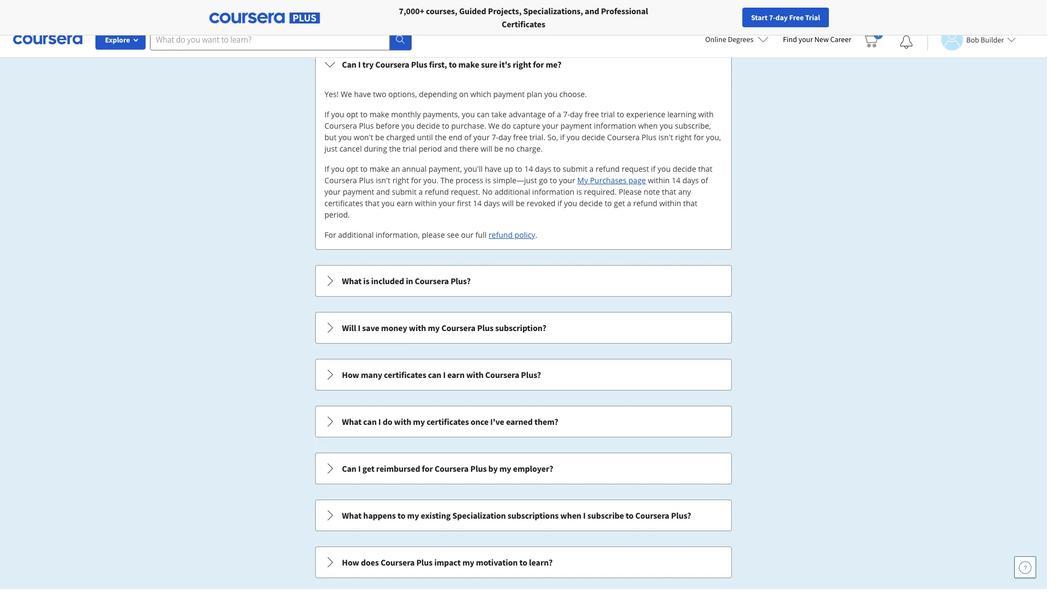 Task type: describe. For each thing, give the bounding box(es) containing it.
just
[[325, 144, 338, 154]]

1 vertical spatial day
[[570, 109, 583, 120]]

can i get reimbursed for coursera plus by my employer?
[[342, 463, 554, 474]]

new
[[815, 34, 829, 44]]

be inside within 14 days of your payment and submit a refund request. no additional information is required. please note that any certificates that you earn within your first 14 days will be revoked if you decide to get a refund within that period.
[[516, 198, 525, 208]]

for inside if you opt to make monthly payments, you can take advantage of a 7-day free trial to experience learning with coursera plus before you decide to purchase. we do capture your payment information when you subscribe, but you won't be charged until the end of your 7-day free trial. so, if you decide coursera plus isn't right for you, just cancel during the trial period and there will be no charge.
[[694, 132, 704, 142]]

with right the 'money'
[[409, 322, 426, 333]]

decide right the so,
[[582, 132, 606, 142]]

your right find on the top right
[[799, 34, 813, 44]]

you down the learning
[[660, 121, 673, 131]]

subscriptions
[[508, 510, 559, 521]]

for for for additional information, please see our full refund policy .
[[325, 230, 336, 240]]

start 7-day free trial
[[752, 13, 821, 22]]

how many certificates can i earn with coursera plus? button
[[316, 360, 732, 390]]

happens
[[363, 510, 396, 521]]

coursera inside the how does coursera plus impact my motivation to learn? dropdown button
[[381, 557, 415, 568]]

full
[[476, 230, 487, 240]]

choose.
[[560, 89, 587, 99]]

that down "any"
[[684, 198, 698, 208]]

earn inside within 14 days of your payment and submit a refund request. no additional information is required. please note that any certificates that you earn within your first 14 days will be revoked if you decide to get a refund within that period.
[[397, 198, 413, 208]]

page
[[629, 175, 646, 186]]

information,
[[376, 230, 420, 240]]

is inside dropdown button
[[363, 276, 370, 286]]

explore button
[[95, 30, 146, 50]]

1 vertical spatial trial
[[403, 144, 417, 154]]

additional inside within 14 days of your payment and submit a refund request. no additional information is required. please note that any certificates that you earn within your first 14 days will be revoked if you decide to get a refund within that period.
[[495, 187, 531, 197]]

plus left first,
[[411, 59, 428, 70]]

please
[[422, 230, 445, 240]]

charged
[[386, 132, 415, 142]]

within 14 days of your payment and submit a refund request. no additional information is required. please note that any certificates that you earn within your first 14 days will be revoked if you decide to get a refund within that period.
[[325, 175, 709, 220]]

0 horizontal spatial have
[[354, 89, 371, 99]]

payment,
[[429, 164, 462, 174]]

within down you.
[[415, 198, 437, 208]]

7- inside button
[[770, 13, 776, 22]]

payments,
[[423, 109, 460, 120]]

trial.
[[530, 132, 546, 142]]

what is included in coursera plus?
[[342, 276, 471, 286]]

i left reimbursed
[[358, 463, 361, 474]]

up
[[504, 164, 513, 174]]

to right subscribe at the right
[[626, 510, 634, 521]]

the
[[441, 175, 454, 186]]

you,
[[706, 132, 721, 142]]

governments
[[249, 5, 298, 16]]

you right revoked on the top right of the page
[[564, 198, 578, 208]]

specializations,
[[524, 5, 583, 16]]

plan
[[527, 89, 543, 99]]

within up note
[[648, 175, 670, 186]]

how does coursera plus impact my motivation to learn?
[[342, 557, 553, 568]]

but
[[325, 132, 337, 142]]

until
[[417, 132, 433, 142]]

can inside dropdown button
[[363, 416, 377, 427]]

i down will i save money with my coursera plus subscription?
[[443, 369, 446, 380]]

purchase.
[[452, 121, 487, 131]]

plus inside dropdown button
[[417, 557, 433, 568]]

1 horizontal spatial plus?
[[521, 369, 541, 380]]

you down just
[[331, 164, 345, 174]]

revoked
[[527, 198, 556, 208]]

you right the so,
[[567, 132, 580, 142]]

existing
[[421, 510, 451, 521]]

you right plan
[[545, 89, 558, 99]]

1 vertical spatial the
[[389, 144, 401, 154]]

universities
[[173, 5, 218, 16]]

to right go
[[550, 175, 557, 186]]

to right up
[[515, 164, 523, 174]]

any
[[679, 187, 691, 197]]

a inside if you opt to make an annual payment, you'll have up to 14 days to submit a refund request if you decide that coursera plus isn't right for you. the process is simple—just go to your
[[590, 164, 594, 174]]

that left "any"
[[662, 187, 677, 197]]

an
[[391, 164, 400, 174]]

many
[[361, 369, 383, 380]]

can for can i get reimbursed for coursera plus by my employer?
[[342, 463, 357, 474]]

find your new career link
[[778, 33, 857, 46]]

0 horizontal spatial of
[[464, 132, 472, 142]]

my right by at the left bottom of the page
[[500, 463, 512, 474]]

will i save money with my coursera plus subscription? button
[[316, 313, 732, 343]]

bob builder button
[[928, 29, 1016, 50]]

to right happens
[[398, 510, 406, 521]]

list containing can i try coursera plus first, to make sure it's right for me?
[[314, 47, 733, 580]]

will
[[342, 322, 356, 333]]

my for motivation
[[463, 557, 475, 568]]

if for if you opt to make monthly payments, you can take advantage of a 7-day free trial to experience learning with coursera plus before you decide to purchase. we do capture your payment information when you subscribe, but you won't be charged until the end of your 7-day free trial. so, if you decide coursera plus isn't right for you, just cancel during the trial period and there will be no charge.
[[325, 109, 329, 120]]

policy
[[515, 230, 536, 240]]

2 vertical spatial 14
[[473, 198, 482, 208]]

1 vertical spatial additional
[[338, 230, 374, 240]]

start
[[752, 13, 768, 22]]

and inside 7,000+ courses, guided projects, specializations, and professional certificates
[[585, 5, 600, 16]]

when inside if you opt to make monthly payments, you can take advantage of a 7-day free trial to experience learning with coursera plus before you decide to purchase. we do capture your payment information when you subscribe, but you won't be charged until the end of your 7-day free trial. so, if you decide coursera plus isn't right for you, just cancel during the trial period and there will be no charge.
[[639, 121, 658, 131]]

cancel
[[340, 144, 362, 154]]

opt for coursera
[[347, 164, 359, 174]]

your up there in the left of the page
[[474, 132, 490, 142]]

process
[[456, 175, 484, 186]]

capture
[[513, 121, 541, 131]]

trial
[[806, 13, 821, 22]]

0 horizontal spatial days
[[484, 198, 500, 208]]

can i try coursera plus first, to make sure it's right for me?
[[342, 59, 562, 70]]

what for what can i do with my certificates once i've earned them?
[[342, 416, 362, 427]]

when inside dropdown button
[[561, 510, 582, 521]]

plus? inside dropdown button
[[451, 276, 471, 286]]

builder
[[981, 35, 1004, 44]]

within down "any"
[[660, 198, 682, 208]]

coursera inside can i get reimbursed for coursera plus by my employer? dropdown button
[[435, 463, 469, 474]]

2 horizontal spatial days
[[683, 175, 699, 186]]

a down please
[[627, 198, 632, 208]]

for governments
[[235, 5, 298, 16]]

my left existing on the left
[[407, 510, 419, 521]]

can i get reimbursed for coursera plus by my employer? button
[[316, 453, 732, 484]]

specialization
[[453, 510, 506, 521]]

plus down experience
[[642, 132, 657, 142]]

i left try
[[358, 59, 361, 70]]

my purchases page
[[578, 175, 646, 186]]

0 vertical spatial the
[[435, 132, 447, 142]]

purchases
[[590, 175, 627, 186]]

coursera down experience
[[608, 132, 640, 142]]

coursera inside can i try coursera plus first, to make sure it's right for me? dropdown button
[[376, 59, 410, 70]]

to down the so,
[[554, 164, 561, 174]]

0 vertical spatial we
[[341, 89, 352, 99]]

right inside if you opt to make an annual payment, you'll have up to 14 days to submit a refund request if you decide that coursera plus isn't right for you. the process is simple—just go to your
[[393, 175, 409, 186]]

coursera inside what happens to my existing specialization subscriptions when i subscribe to coursera plus? dropdown button
[[636, 510, 670, 521]]

see
[[447, 230, 459, 240]]

get inside can i get reimbursed for coursera plus by my employer? dropdown button
[[363, 463, 375, 474]]

0 vertical spatial of
[[548, 109, 555, 120]]

subscribe,
[[675, 121, 711, 131]]

them?
[[535, 416, 559, 427]]

options,
[[389, 89, 417, 99]]

subscribe
[[588, 510, 624, 521]]

i inside dropdown button
[[379, 416, 381, 427]]

you up note
[[658, 164, 671, 174]]

to inside the how does coursera plus impact my motivation to learn? dropdown button
[[520, 557, 528, 568]]

1 horizontal spatial 7-
[[563, 109, 570, 120]]

with inside dropdown button
[[394, 416, 412, 427]]

yes!
[[325, 89, 339, 99]]

take
[[492, 109, 507, 120]]

i right will
[[358, 322, 361, 333]]

projects,
[[488, 5, 522, 16]]

by
[[489, 463, 498, 474]]

can for can i try coursera plus first, to make sure it's right for me?
[[342, 59, 357, 70]]

i left subscribe at the right
[[583, 510, 586, 521]]

you down monthly
[[402, 121, 415, 131]]

on
[[459, 89, 469, 99]]

career
[[831, 34, 852, 44]]

payment inside if you opt to make monthly payments, you can take advantage of a 7-day free trial to experience learning with coursera plus before you decide to purchase. we do capture your payment information when you subscribe, but you won't be charged until the end of your 7-day free trial. so, if you decide coursera plus isn't right for you, just cancel during the trial period and there will be no charge.
[[561, 121, 592, 131]]

plus left by at the left bottom of the page
[[471, 463, 487, 474]]

14 inside if you opt to make an annual payment, you'll have up to 14 days to submit a refund request if you decide that coursera plus isn't right for you. the process is simple—just go to your
[[525, 164, 533, 174]]

me?
[[546, 59, 562, 70]]

how does coursera plus impact my motivation to learn? button
[[316, 547, 732, 578]]

you down yes! on the top left
[[331, 109, 345, 120]]

does
[[361, 557, 379, 568]]

have inside if you opt to make an annual payment, you'll have up to 14 days to submit a refund request if you decide that coursera plus isn't right for you. the process is simple—just go to your
[[485, 164, 502, 174]]

to up 'won't'
[[360, 109, 368, 120]]

in
[[406, 276, 413, 286]]

day inside button
[[776, 13, 788, 22]]

a inside if you opt to make monthly payments, you can take advantage of a 7-day free trial to experience learning with coursera plus before you decide to purchase. we do capture your payment information when you subscribe, but you won't be charged until the end of your 7-day free trial. so, if you decide coursera plus isn't right for you, just cancel during the trial period and there will be no charge.
[[557, 109, 562, 120]]

decide inside within 14 days of your payment and submit a refund request. no additional information is required. please note that any certificates that you earn within your first 14 days will be revoked if you decide to get a refund within that period.
[[579, 198, 603, 208]]

period.
[[325, 210, 350, 220]]

you up purchase.
[[462, 109, 475, 120]]

that up information,
[[365, 198, 380, 208]]

no
[[506, 144, 515, 154]]

do inside if you opt to make monthly payments, you can take advantage of a 7-day free trial to experience learning with coursera plus before you decide to purchase. we do capture your payment information when you subscribe, but you won't be charged until the end of your 7-day free trial. so, if you decide coursera plus isn't right for you, just cancel during the trial period and there will be no charge.
[[502, 121, 511, 131]]

charge.
[[517, 144, 543, 154]]

monthly
[[391, 109, 421, 120]]

7,000+
[[399, 5, 425, 16]]

you up cancel
[[339, 132, 352, 142]]

if inside if you opt to make an annual payment, you'll have up to 14 days to submit a refund request if you decide that coursera plus isn't right for you. the process is simple—just go to your
[[651, 164, 656, 174]]

professional
[[601, 5, 649, 16]]

7,000+ courses, guided projects, specializations, and professional certificates
[[399, 5, 649, 29]]

your left first
[[439, 198, 455, 208]]

0 horizontal spatial 7-
[[492, 132, 499, 142]]

1 horizontal spatial payment
[[494, 89, 525, 99]]

right inside if you opt to make monthly payments, you can take advantage of a 7-day free trial to experience learning with coursera plus before you decide to purchase. we do capture your payment information when you subscribe, but you won't be charged until the end of your 7-day free trial. so, if you decide coursera plus isn't right for you, just cancel during the trial period and there will be no charge.
[[676, 132, 692, 142]]

it's
[[499, 59, 511, 70]]

first
[[457, 198, 471, 208]]

refund down you.
[[425, 187, 449, 197]]



Task type: vqa. For each thing, say whether or not it's contained in the screenshot.
needed inside the EMT Medical and Trauma Emergency Care. Gain the skills needed to provide first responder emergency medical care
no



Task type: locate. For each thing, give the bounding box(es) containing it.
0 vertical spatial can
[[342, 59, 357, 70]]

if for if you opt to make an annual payment, you'll have up to 14 days to submit a refund request if you decide that coursera plus isn't right for you. the process is simple—just go to your
[[325, 164, 329, 174]]

information down go
[[533, 187, 575, 197]]

be left no
[[495, 144, 504, 154]]

that
[[699, 164, 713, 174], [662, 187, 677, 197], [365, 198, 380, 208], [684, 198, 698, 208]]

2 opt from the top
[[347, 164, 359, 174]]

1 vertical spatial certificates
[[384, 369, 427, 380]]

1 vertical spatial can
[[342, 463, 357, 474]]

if inside if you opt to make an annual payment, you'll have up to 14 days to submit a refund request if you decide that coursera plus isn't right for you. the process is simple—just go to your
[[325, 164, 329, 174]]

if inside if you opt to make monthly payments, you can take advantage of a 7-day free trial to experience learning with coursera plus before you decide to purchase. we do capture your payment information when you subscribe, but you won't be charged until the end of your 7-day free trial. so, if you decide coursera plus isn't right for you, just cancel during the trial period and there will be no charge.
[[325, 109, 329, 120]]

if inside if you opt to make monthly payments, you can take advantage of a 7-day free trial to experience learning with coursera plus before you decide to purchase. we do capture your payment information when you subscribe, but you won't be charged until the end of your 7-day free trial. so, if you decide coursera plus isn't right for you, just cancel during the trial period and there will be no charge.
[[560, 132, 565, 142]]

for left me?
[[533, 59, 544, 70]]

1 if from the top
[[325, 109, 329, 120]]

coursera
[[376, 59, 410, 70], [325, 121, 357, 131], [608, 132, 640, 142], [325, 175, 357, 186], [415, 276, 449, 286], [442, 322, 476, 333], [486, 369, 520, 380], [435, 463, 469, 474], [636, 510, 670, 521], [381, 557, 415, 568]]

of
[[548, 109, 555, 120], [464, 132, 472, 142], [701, 175, 709, 186]]

14 up simple—just
[[525, 164, 533, 174]]

2 horizontal spatial and
[[585, 5, 600, 16]]

0 vertical spatial be
[[375, 132, 384, 142]]

get down please
[[614, 198, 625, 208]]

decide up until at the left top of the page
[[417, 121, 440, 131]]

your left 'my'
[[559, 175, 576, 186]]

0 horizontal spatial be
[[375, 132, 384, 142]]

guided
[[459, 5, 487, 16]]

1 horizontal spatial we
[[489, 121, 500, 131]]

0 horizontal spatial when
[[561, 510, 582, 521]]

get inside within 14 days of your payment and submit a refund request. no additional information is required. please note that any certificates that you earn within your first 14 days will be revoked if you decide to get a refund within that period.
[[614, 198, 625, 208]]

1 vertical spatial make
[[370, 109, 389, 120]]

what can i do with my certificates once i've earned them? button
[[316, 407, 732, 437]]

2 horizontal spatial day
[[776, 13, 788, 22]]

if right the so,
[[560, 132, 565, 142]]

decide down required.
[[579, 198, 603, 208]]

1 horizontal spatial days
[[535, 164, 552, 174]]

within
[[648, 175, 670, 186], [415, 198, 437, 208], [660, 198, 682, 208]]

1 horizontal spatial and
[[444, 144, 458, 154]]

1 vertical spatial how
[[342, 557, 359, 568]]

1 horizontal spatial free
[[585, 109, 599, 120]]

0 horizontal spatial information
[[533, 187, 575, 197]]

the left end
[[435, 132, 447, 142]]

2 vertical spatial right
[[393, 175, 409, 186]]

online
[[706, 34, 727, 44]]

2 can from the top
[[342, 463, 357, 474]]

1 horizontal spatial have
[[485, 164, 502, 174]]

2 horizontal spatial of
[[701, 175, 709, 186]]

2 what from the top
[[342, 416, 362, 427]]

make up the before
[[370, 109, 389, 120]]

payment up take at left top
[[494, 89, 525, 99]]

0 vertical spatial day
[[776, 13, 788, 22]]

what for what happens to my existing specialization subscriptions when i subscribe to coursera plus?
[[342, 510, 362, 521]]

right right it's
[[513, 59, 532, 70]]

0 horizontal spatial payment
[[343, 187, 374, 197]]

decide up "any"
[[673, 164, 697, 174]]

for inside if you opt to make an annual payment, you'll have up to 14 days to submit a refund request if you decide that coursera plus isn't right for you. the process is simple—just go to your
[[411, 175, 422, 186]]

0 vertical spatial free
[[585, 109, 599, 120]]

to inside within 14 days of your payment and submit a refund request. no additional information is required. please note that any certificates that you earn within your first 14 days will be revoked if you decide to get a refund within that period.
[[605, 198, 612, 208]]

day down choose.
[[570, 109, 583, 120]]

days inside if you opt to make an annual payment, you'll have up to 14 days to submit a refund request if you decide that coursera plus isn't right for you. the process is simple—just go to your
[[535, 164, 552, 174]]

What do you want to learn? text field
[[150, 29, 390, 50]]

2 horizontal spatial 7-
[[770, 13, 776, 22]]

3 what from the top
[[342, 510, 362, 521]]

certificates inside dropdown button
[[427, 416, 469, 427]]

1 vertical spatial 14
[[672, 175, 681, 186]]

once
[[471, 416, 489, 427]]

opt inside if you opt to make an annual payment, you'll have up to 14 days to submit a refund request if you decide that coursera plus isn't right for you. the process is simple—just go to your
[[347, 164, 359, 174]]

is inside if you opt to make an annual payment, you'll have up to 14 days to submit a refund request if you decide that coursera plus isn't right for you. the process is simple—just go to your
[[486, 175, 491, 186]]

right inside dropdown button
[[513, 59, 532, 70]]

trial left experience
[[601, 109, 615, 120]]

None search field
[[150, 29, 412, 50]]

if you opt to make an annual payment, you'll have up to 14 days to submit a refund request if you decide that coursera plus isn't right for you. the process is simple—just go to your
[[325, 164, 713, 186]]

coursera plus image
[[210, 13, 320, 24]]

help center image
[[1019, 561, 1032, 574]]

for inside can i get reimbursed for coursera plus by my employer? dropdown button
[[422, 463, 433, 474]]

2 vertical spatial days
[[484, 198, 500, 208]]

2 vertical spatial of
[[701, 175, 709, 186]]

what for what is included in coursera plus?
[[342, 276, 362, 286]]

how inside dropdown button
[[342, 369, 359, 380]]

0 vertical spatial trial
[[601, 109, 615, 120]]

will inside if you opt to make monthly payments, you can take advantage of a 7-day free trial to experience learning with coursera plus before you decide to purchase. we do capture your payment information when you subscribe, but you won't be charged until the end of your 7-day free trial. so, if you decide coursera plus isn't right for you, just cancel during the trial period and there will be no charge.
[[481, 144, 493, 154]]

for left governments
[[235, 5, 247, 16]]

during
[[364, 144, 387, 154]]

advantage
[[509, 109, 546, 120]]

the down 'charged'
[[389, 144, 401, 154]]

for additional information, please see our full refund policy .
[[325, 230, 538, 240]]

1 horizontal spatial isn't
[[659, 132, 674, 142]]

what is included in coursera plus? button
[[316, 266, 732, 296]]

days up go
[[535, 164, 552, 174]]

for inside can i try coursera plus first, to make sure it's right for me? dropdown button
[[533, 59, 544, 70]]

to inside can i try coursera plus first, to make sure it's right for me? dropdown button
[[449, 59, 457, 70]]

to down payments,
[[442, 121, 450, 131]]

plus
[[411, 59, 428, 70], [359, 121, 374, 131], [642, 132, 657, 142], [359, 175, 374, 186], [477, 322, 494, 333], [471, 463, 487, 474], [417, 557, 433, 568]]

isn't inside if you opt to make monthly payments, you can take advantage of a 7-day free trial to experience learning with coursera plus before you decide to purchase. we do capture your payment information when you subscribe, but you won't be charged until the end of your 7-day free trial. so, if you decide coursera plus isn't right for you, just cancel during the trial period and there will be no charge.
[[659, 132, 674, 142]]

how inside dropdown button
[[342, 557, 359, 568]]

my inside dropdown button
[[463, 557, 475, 568]]

our
[[461, 230, 474, 240]]

make left sure
[[459, 59, 480, 70]]

first,
[[429, 59, 447, 70]]

days up "any"
[[683, 175, 699, 186]]

1 vertical spatial get
[[363, 463, 375, 474]]

2 horizontal spatial certificates
[[427, 416, 469, 427]]

for for for governments
[[235, 5, 247, 16]]

banner navigation
[[9, 0, 307, 22]]

of up the so,
[[548, 109, 555, 120]]

plus left impact
[[417, 557, 433, 568]]

refund
[[596, 164, 620, 174], [425, 187, 449, 197], [634, 198, 658, 208], [489, 230, 513, 240]]

0 vertical spatial is
[[486, 175, 491, 186]]

your inside if you opt to make an annual payment, you'll have up to 14 days to submit a refund request if you decide that coursera plus isn't right for you. the process is simple—just go to your
[[559, 175, 576, 186]]

opt inside if you opt to make monthly payments, you can take advantage of a 7-day free trial to experience learning with coursera plus before you decide to purchase. we do capture your payment information when you subscribe, but you won't be charged until the end of your 7-day free trial. so, if you decide coursera plus isn't right for you, just cancel during the trial period and there will be no charge.
[[347, 109, 359, 120]]

0 horizontal spatial is
[[363, 276, 370, 286]]

money
[[381, 322, 407, 333]]

my for certificates
[[413, 416, 425, 427]]

if inside within 14 days of your payment and submit a refund request. no additional information is required. please note that any certificates that you earn within your first 14 days will be revoked if you decide to get a refund within that period.
[[558, 198, 562, 208]]

1 horizontal spatial submit
[[563, 164, 588, 174]]

plus left 'subscription?'
[[477, 322, 494, 333]]

universities link
[[157, 0, 222, 22]]

1 horizontal spatial right
[[513, 59, 532, 70]]

1 vertical spatial payment
[[561, 121, 592, 131]]

7- right start on the right top of page
[[770, 13, 776, 22]]

earn inside dropdown button
[[448, 369, 465, 380]]

will inside within 14 days of your payment and submit a refund request. no additional information is required. please note that any certificates that you earn within your first 14 days will be revoked if you decide to get a refund within that period.
[[502, 198, 514, 208]]

2 horizontal spatial 14
[[672, 175, 681, 186]]

coursera inside how many certificates can i earn with coursera plus? dropdown button
[[486, 369, 520, 380]]

payment down choose.
[[561, 121, 592, 131]]

earn up what can i do with my certificates once i've earned them?
[[448, 369, 465, 380]]

will right there in the left of the page
[[481, 144, 493, 154]]

courses,
[[426, 5, 458, 16]]

1 vertical spatial what
[[342, 416, 362, 427]]

certificates
[[502, 19, 546, 29]]

0 vertical spatial how
[[342, 369, 359, 380]]

free down 'capture'
[[514, 132, 528, 142]]

shopping cart: 1 item image
[[863, 30, 883, 47]]

we inside if you opt to make monthly payments, you can take advantage of a 7-day free trial to experience learning with coursera plus before you decide to purchase. we do capture your payment information when you subscribe, but you won't be charged until the end of your 7-day free trial. so, if you decide coursera plus isn't right for you, just cancel during the trial period and there will be no charge.
[[489, 121, 500, 131]]

list
[[314, 47, 733, 580]]

refund right the full
[[489, 230, 513, 240]]

note
[[644, 187, 660, 197]]

do down take at left top
[[502, 121, 511, 131]]

if right revoked on the top right of the page
[[558, 198, 562, 208]]

a up the so,
[[557, 109, 562, 120]]

what inside dropdown button
[[342, 510, 362, 521]]

what left happens
[[342, 510, 362, 521]]

explore
[[105, 35, 130, 45]]

request.
[[451, 187, 481, 197]]

additional down simple—just
[[495, 187, 531, 197]]

2 vertical spatial payment
[[343, 187, 374, 197]]

1 horizontal spatial be
[[495, 144, 504, 154]]

to left experience
[[617, 109, 625, 120]]

0 vertical spatial opt
[[347, 109, 359, 120]]

included
[[371, 276, 404, 286]]

1 can from the top
[[342, 59, 357, 70]]

decide inside if you opt to make an annual payment, you'll have up to 14 days to submit a refund request if you decide that coursera plus isn't right for you. the process is simple—just go to your
[[673, 164, 697, 174]]

show notifications image
[[900, 35, 913, 49]]

a up purchases
[[590, 164, 594, 174]]

impact
[[435, 557, 461, 568]]

period
[[419, 144, 442, 154]]

1 vertical spatial if
[[325, 164, 329, 174]]

14 up "any"
[[672, 175, 681, 186]]

1 vertical spatial can
[[428, 369, 442, 380]]

0 vertical spatial additional
[[495, 187, 531, 197]]

1 vertical spatial opt
[[347, 164, 359, 174]]

additional down period.
[[338, 230, 374, 240]]

certificates inside dropdown button
[[384, 369, 427, 380]]

2 vertical spatial 7-
[[492, 132, 499, 142]]

2 vertical spatial plus?
[[671, 510, 692, 521]]

2 how from the top
[[342, 557, 359, 568]]

my inside dropdown button
[[413, 416, 425, 427]]

of down you,
[[701, 175, 709, 186]]

make inside dropdown button
[[459, 59, 480, 70]]

information inside within 14 days of your payment and submit a refund request. no additional information is required. please note that any certificates that you earn within your first 14 days will be revoked if you decide to get a refund within that period.
[[533, 187, 575, 197]]

2 vertical spatial what
[[342, 510, 362, 521]]

what down many
[[342, 416, 362, 427]]

right down subscribe,
[[676, 132, 692, 142]]

learning
[[668, 109, 697, 120]]

if you opt to make monthly payments, you can take advantage of a 7-day free trial to experience learning with coursera plus before you decide to purchase. we do capture your payment information when you subscribe, but you won't be charged until the end of your 7-day free trial. so, if you decide coursera plus isn't right for you, just cancel during the trial period and there will be no charge.
[[325, 109, 721, 154]]

and down during
[[376, 187, 390, 197]]

for right reimbursed
[[422, 463, 433, 474]]

be
[[375, 132, 384, 142], [495, 144, 504, 154], [516, 198, 525, 208]]

will down simple—just
[[502, 198, 514, 208]]

certificates inside within 14 days of your payment and submit a refund request. no additional information is required. please note that any certificates that you earn within your first 14 days will be revoked if you decide to get a refund within that period.
[[325, 198, 363, 208]]

opt for before
[[347, 109, 359, 120]]

2 horizontal spatial payment
[[561, 121, 592, 131]]

motivation
[[476, 557, 518, 568]]

submit inside within 14 days of your payment and submit a refund request. no additional information is required. please note that any certificates that you earn within your first 14 days will be revoked if you decide to get a refund within that period.
[[392, 187, 417, 197]]

0 vertical spatial days
[[535, 164, 552, 174]]

to down required.
[[605, 198, 612, 208]]

0 horizontal spatial 14
[[473, 198, 482, 208]]

two
[[373, 89, 387, 99]]

certificates right many
[[384, 369, 427, 380]]

will i save money with my coursera plus subscription?
[[342, 322, 547, 333]]

and left professional
[[585, 5, 600, 16]]

that inside if you opt to make an annual payment, you'll have up to 14 days to submit a refund request if you decide that coursera plus isn't right for you. the process is simple—just go to your
[[699, 164, 713, 174]]

0 horizontal spatial we
[[341, 89, 352, 99]]

.
[[536, 230, 538, 240]]

plus inside if you opt to make an annual payment, you'll have up to 14 days to submit a refund request if you decide that coursera plus isn't right for you. the process is simple—just go to your
[[359, 175, 374, 186]]

start 7-day free trial button
[[743, 8, 829, 27]]

i've
[[491, 416, 505, 427]]

of inside within 14 days of your payment and submit a refund request. no additional information is required. please note that any certificates that you earn within your first 14 days will be revoked if you decide to get a refund within that period.
[[701, 175, 709, 186]]

2 if from the top
[[325, 164, 329, 174]]

if
[[325, 109, 329, 120], [325, 164, 329, 174]]

a down annual
[[419, 187, 423, 197]]

with up once
[[467, 369, 484, 380]]

2 horizontal spatial right
[[676, 132, 692, 142]]

information inside if you opt to make monthly payments, you can take advantage of a 7-day free trial to experience learning with coursera plus before you decide to purchase. we do capture your payment information when you subscribe, but you won't be charged until the end of your 7-day free trial. so, if you decide coursera plus isn't right for you, just cancel during the trial period and there will be no charge.
[[594, 121, 637, 131]]

additional
[[495, 187, 531, 197], [338, 230, 374, 240]]

0 vertical spatial isn't
[[659, 132, 674, 142]]

that down you,
[[699, 164, 713, 174]]

1 vertical spatial 7-
[[563, 109, 570, 120]]

can inside dropdown button
[[428, 369, 442, 380]]

2 horizontal spatial be
[[516, 198, 525, 208]]

0 horizontal spatial get
[[363, 463, 375, 474]]

certificates up period.
[[325, 198, 363, 208]]

2 vertical spatial be
[[516, 198, 525, 208]]

experience
[[627, 109, 666, 120]]

2 horizontal spatial is
[[577, 187, 582, 197]]

1 vertical spatial plus?
[[521, 369, 541, 380]]

0 horizontal spatial will
[[481, 144, 493, 154]]

coursera up but
[[325, 121, 357, 131]]

you up information,
[[382, 198, 395, 208]]

coursera up how many certificates can i earn with coursera plus?
[[442, 322, 476, 333]]

0 vertical spatial what
[[342, 276, 362, 286]]

find
[[783, 34, 797, 44]]

can left try
[[342, 59, 357, 70]]

required.
[[584, 187, 617, 197]]

1 horizontal spatial additional
[[495, 187, 531, 197]]

your up the so,
[[543, 121, 559, 131]]

0 vertical spatial will
[[481, 144, 493, 154]]

1 horizontal spatial trial
[[601, 109, 615, 120]]

0 vertical spatial and
[[585, 5, 600, 16]]

online degrees button
[[697, 27, 778, 51]]

coursera inside will i save money with my coursera plus subscription? dropdown button
[[442, 322, 476, 333]]

submit up 'my'
[[563, 164, 588, 174]]

with inside if you opt to make monthly payments, you can take advantage of a 7-day free trial to experience learning with coursera plus before you decide to purchase. we do capture your payment information when you subscribe, but you won't be charged until the end of your 7-day free trial. so, if you decide coursera plus isn't right for you, just cancel during the trial period and there will be no charge.
[[699, 109, 714, 120]]

payment up period.
[[343, 187, 374, 197]]

opt
[[347, 109, 359, 120], [347, 164, 359, 174]]

do
[[502, 121, 511, 131], [383, 416, 393, 427]]

1 vertical spatial be
[[495, 144, 504, 154]]

1 vertical spatial right
[[676, 132, 692, 142]]

0 horizontal spatial isn't
[[376, 175, 391, 186]]

0 vertical spatial certificates
[[325, 198, 363, 208]]

0 horizontal spatial for
[[235, 5, 247, 16]]

if down yes! on the top left
[[325, 109, 329, 120]]

subscription?
[[495, 322, 547, 333]]

1 horizontal spatial can
[[428, 369, 442, 380]]

coursera right 'in' on the top left of the page
[[415, 276, 449, 286]]

1 vertical spatial earn
[[448, 369, 465, 380]]

depending
[[419, 89, 457, 99]]

0 horizontal spatial certificates
[[325, 198, 363, 208]]

go
[[539, 175, 548, 186]]

opt down cancel
[[347, 164, 359, 174]]

when
[[639, 121, 658, 131], [561, 510, 582, 521]]

2 vertical spatial can
[[363, 416, 377, 427]]

1 opt from the top
[[347, 109, 359, 120]]

is inside within 14 days of your payment and submit a refund request. no additional information is required. please note that any certificates that you earn within your first 14 days will be revoked if you decide to get a refund within that period.
[[577, 187, 582, 197]]

what can i do with my certificates once i've earned them?
[[342, 416, 559, 427]]

isn't inside if you opt to make an annual payment, you'll have up to 14 days to submit a refund request if you decide that coursera plus isn't right for you. the process is simple—just go to your
[[376, 175, 391, 186]]

make inside if you opt to make monthly payments, you can take advantage of a 7-day free trial to experience learning with coursera plus before you decide to purchase. we do capture your payment information when you subscribe, but you won't be charged until the end of your 7-day free trial. so, if you decide coursera plus isn't right for you, just cancel during the trial period and there will be no charge.
[[370, 109, 389, 120]]

1 horizontal spatial is
[[486, 175, 491, 186]]

1 vertical spatial and
[[444, 144, 458, 154]]

so,
[[548, 132, 558, 142]]

submit
[[563, 164, 588, 174], [392, 187, 417, 197]]

plus up 'won't'
[[359, 121, 374, 131]]

refund inside if you opt to make an annual payment, you'll have up to 14 days to submit a refund request if you decide that coursera plus isn't right for you. the process is simple—just go to your
[[596, 164, 620, 174]]

1 how from the top
[[342, 369, 359, 380]]

can inside if you opt to make monthly payments, you can take advantage of a 7-day free trial to experience learning with coursera plus before you decide to purchase. we do capture your payment information when you subscribe, but you won't be charged until the end of your 7-day free trial. so, if you decide coursera plus isn't right for you, just cancel during the trial period and there will be no charge.
[[477, 109, 490, 120]]

for inside list
[[325, 230, 336, 240]]

certificates
[[325, 198, 363, 208], [384, 369, 427, 380], [427, 416, 469, 427]]

0 horizontal spatial day
[[499, 132, 512, 142]]

my
[[578, 175, 588, 186]]

1 what from the top
[[342, 276, 362, 286]]

i
[[358, 59, 361, 70], [358, 322, 361, 333], [443, 369, 446, 380], [379, 416, 381, 427], [358, 463, 361, 474], [583, 510, 586, 521]]

which
[[471, 89, 492, 99]]

0 horizontal spatial submit
[[392, 187, 417, 197]]

make for annual
[[370, 164, 389, 174]]

submit inside if you opt to make an annual payment, you'll have up to 14 days to submit a refund request if you decide that coursera plus isn't right for you. the process is simple—just go to your
[[563, 164, 588, 174]]

0 horizontal spatial free
[[514, 132, 528, 142]]

coursera right does
[[381, 557, 415, 568]]

coursera image
[[13, 31, 82, 48]]

payment inside within 14 days of your payment and submit a refund request. no additional information is required. please note that any certificates that you earn within your first 14 days will be revoked if you decide to get a refund within that period.
[[343, 187, 374, 197]]

payment
[[494, 89, 525, 99], [561, 121, 592, 131], [343, 187, 374, 197]]

make for payments,
[[370, 109, 389, 120]]

0 vertical spatial get
[[614, 198, 625, 208]]

save
[[362, 322, 380, 333]]

your up period.
[[325, 187, 341, 197]]

simple—just
[[493, 175, 537, 186]]

you.
[[424, 175, 439, 186]]

of down purchase.
[[464, 132, 472, 142]]

earned
[[506, 416, 533, 427]]

what happens to my existing specialization subscriptions when i subscribe to coursera plus?
[[342, 510, 692, 521]]

to
[[449, 59, 457, 70], [360, 109, 368, 120], [617, 109, 625, 120], [442, 121, 450, 131], [360, 164, 368, 174], [515, 164, 523, 174], [554, 164, 561, 174], [550, 175, 557, 186], [605, 198, 612, 208], [398, 510, 406, 521], [626, 510, 634, 521], [520, 557, 528, 568]]

2 horizontal spatial can
[[477, 109, 490, 120]]

refund down note
[[634, 198, 658, 208]]

1 vertical spatial isn't
[[376, 175, 391, 186]]

0 vertical spatial if
[[325, 109, 329, 120]]

i down many
[[379, 416, 381, 427]]

my right the 'money'
[[428, 322, 440, 333]]

isn't down the learning
[[659, 132, 674, 142]]

and inside if you opt to make monthly payments, you can take advantage of a 7-day free trial to experience learning with coursera plus before you decide to purchase. we do capture your payment information when you subscribe, but you won't be charged until the end of your 7-day free trial. so, if you decide coursera plus isn't right for you, just cancel during the trial period and there will be no charge.
[[444, 144, 458, 154]]

won't
[[354, 132, 374, 142]]

to left learn?
[[520, 557, 528, 568]]

coursera inside if you opt to make an annual payment, you'll have up to 14 days to submit a refund request if you decide that coursera plus isn't right for you. the process is simple—just go to your
[[325, 175, 357, 186]]

submit down an on the top of the page
[[392, 187, 417, 197]]

do inside dropdown button
[[383, 416, 393, 427]]

how for how many certificates can i earn with coursera plus?
[[342, 369, 359, 380]]

information down experience
[[594, 121, 637, 131]]

is down 'my'
[[577, 187, 582, 197]]

certificates left once
[[427, 416, 469, 427]]

coursera inside what is included in coursera plus? dropdown button
[[415, 276, 449, 286]]

and down end
[[444, 144, 458, 154]]

14
[[525, 164, 533, 174], [672, 175, 681, 186], [473, 198, 482, 208]]

to down during
[[360, 164, 368, 174]]

if
[[560, 132, 565, 142], [651, 164, 656, 174], [558, 198, 562, 208]]

my
[[428, 322, 440, 333], [413, 416, 425, 427], [500, 463, 512, 474], [407, 510, 419, 521], [463, 557, 475, 568]]

0 vertical spatial if
[[560, 132, 565, 142]]

0 vertical spatial payment
[[494, 89, 525, 99]]

free
[[790, 13, 804, 22]]

and inside within 14 days of your payment and submit a refund request. no additional information is required. please note that any certificates that you earn within your first 14 days will be revoked if you decide to get a refund within that period.
[[376, 187, 390, 197]]

have
[[354, 89, 371, 99], [485, 164, 502, 174]]

0 horizontal spatial plus?
[[451, 276, 471, 286]]

can
[[342, 59, 357, 70], [342, 463, 357, 474]]

0 horizontal spatial the
[[389, 144, 401, 154]]

1 horizontal spatial earn
[[448, 369, 465, 380]]

make inside if you opt to make an annual payment, you'll have up to 14 days to submit a refund request if you decide that coursera plus isn't right for you. the process is simple—just go to your
[[370, 164, 389, 174]]

coursera down just
[[325, 175, 357, 186]]

your
[[799, 34, 813, 44], [543, 121, 559, 131], [474, 132, 490, 142], [559, 175, 576, 186], [325, 187, 341, 197], [439, 198, 455, 208]]

1 horizontal spatial of
[[548, 109, 555, 120]]

how for how does coursera plus impact my motivation to learn?
[[342, 557, 359, 568]]

for
[[235, 5, 247, 16], [325, 230, 336, 240]]

my for coursera
[[428, 322, 440, 333]]

is up no
[[486, 175, 491, 186]]

no
[[483, 187, 493, 197]]

end
[[449, 132, 463, 142]]

bob builder
[[967, 35, 1004, 44]]

reimbursed
[[376, 463, 420, 474]]

7- down take at left top
[[492, 132, 499, 142]]

for inside banner navigation
[[235, 5, 247, 16]]

can down many
[[363, 416, 377, 427]]

1 vertical spatial will
[[502, 198, 514, 208]]

1 horizontal spatial when
[[639, 121, 658, 131]]

before
[[376, 121, 400, 131]]

1 horizontal spatial information
[[594, 121, 637, 131]]

coursera left by at the left bottom of the page
[[435, 463, 469, 474]]



